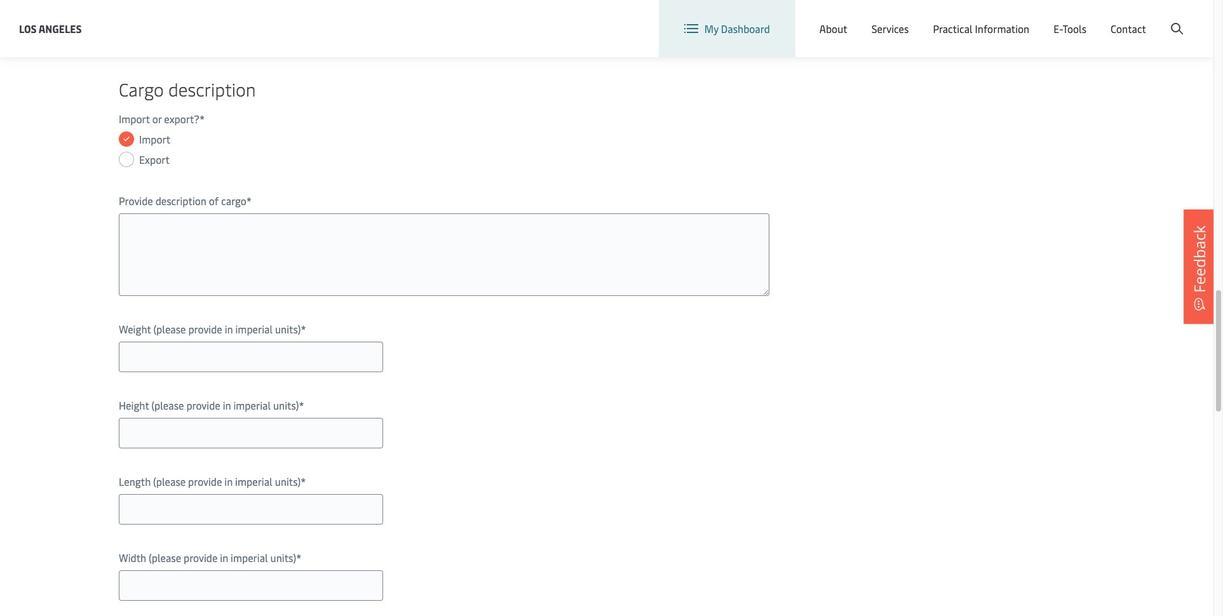 Task type: describe. For each thing, give the bounding box(es) containing it.
import for import or export?
[[119, 112, 150, 126]]

services
[[872, 22, 909, 36]]

or
[[152, 112, 162, 126]]

width
[[119, 551, 146, 565]]

weight (please provide in imperial units)
[[119, 322, 301, 336]]

length (please provide in imperial units)
[[119, 475, 301, 489]]

contact
[[1111, 22, 1146, 36]]

practical information
[[933, 22, 1030, 36]]

my dashboard
[[705, 22, 770, 36]]

los angeles
[[19, 21, 82, 35]]

cargo
[[221, 194, 246, 208]]

of
[[209, 194, 219, 208]]

information
[[975, 22, 1030, 36]]

feedback
[[1189, 225, 1210, 293]]

Weight (please provide in imperial units) text field
[[119, 342, 383, 372]]

cargo description
[[119, 77, 256, 101]]

my
[[705, 22, 719, 36]]

units) for weight (please provide in imperial units)
[[275, 322, 301, 336]]

Width (please provide in imperial units) text field
[[119, 571, 383, 601]]

e-
[[1054, 22, 1063, 36]]

(please for width
[[149, 551, 181, 565]]

tools
[[1063, 22, 1087, 36]]

global
[[1065, 12, 1094, 26]]

global menu
[[1065, 12, 1123, 26]]

width (please provide in imperial units)
[[119, 551, 296, 565]]

length
[[119, 475, 151, 489]]

practical
[[933, 22, 973, 36]]

height
[[119, 398, 149, 412]]

services button
[[872, 0, 909, 57]]

import or export?
[[119, 112, 199, 126]]

description for provide
[[155, 194, 206, 208]]

feedback button
[[1184, 210, 1216, 324]]

import for import
[[139, 132, 170, 146]]

switch
[[952, 11, 983, 25]]

my dashboard button
[[684, 0, 770, 57]]

units) for width (please provide in imperial units)
[[270, 551, 296, 565]]

provide for width
[[184, 551, 218, 565]]

dashboard
[[721, 22, 770, 36]]



Task type: vqa. For each thing, say whether or not it's contained in the screenshot.
Does associated with Does Any Other LA/LB terminal have this application?
no



Task type: locate. For each thing, give the bounding box(es) containing it.
description up export? on the left
[[168, 77, 256, 101]]

in up length (please provide in imperial units) text box
[[225, 475, 233, 489]]

0 vertical spatial description
[[168, 77, 256, 101]]

in for width (please provide in imperial units)
[[220, 551, 228, 565]]

in up weight (please provide in imperial units) text field
[[225, 322, 233, 336]]

global menu button
[[1037, 0, 1136, 38]]

(please right height
[[151, 398, 184, 412]]

units)
[[275, 322, 301, 336], [273, 398, 299, 412], [275, 475, 301, 489], [270, 551, 296, 565]]

Provide description of cargo text field
[[119, 214, 770, 296]]

height (please provide in imperial units)
[[119, 398, 299, 412]]

units) for height (please provide in imperial units)
[[273, 398, 299, 412]]

units) for length (please provide in imperial units)
[[275, 475, 301, 489]]

Email email field
[[119, 21, 383, 51]]

(please right length
[[153, 475, 186, 489]]

angeles
[[39, 21, 82, 35]]

switch location button
[[932, 11, 1024, 25]]

units) up weight (please provide in imperial units) text field
[[275, 322, 301, 336]]

los angeles link
[[19, 21, 82, 37]]

import left the or
[[119, 112, 150, 126]]

Length (please provide in imperial units) text field
[[119, 494, 383, 525]]

(please for length
[[153, 475, 186, 489]]

imperial up weight (please provide in imperial units) text field
[[235, 322, 273, 336]]

location
[[985, 11, 1024, 25]]

provide up width (please provide in imperial units) text field
[[184, 551, 218, 565]]

description left the of
[[155, 194, 206, 208]]

(please
[[153, 322, 186, 336], [151, 398, 184, 412], [153, 475, 186, 489], [149, 551, 181, 565]]

export
[[139, 153, 170, 166]]

provide for height
[[186, 398, 220, 412]]

imperial for height (please provide in imperial units)
[[233, 398, 271, 412]]

imperial for length (please provide in imperial units)
[[235, 475, 272, 489]]

provide up height (please provide in imperial units) text box
[[186, 398, 220, 412]]

Height (please provide in imperial units) text field
[[119, 418, 383, 449]]

switch location
[[952, 11, 1024, 25]]

(please for weight
[[153, 322, 186, 336]]

provide
[[188, 322, 222, 336], [186, 398, 220, 412], [188, 475, 222, 489], [184, 551, 218, 565]]

menu
[[1097, 12, 1123, 26]]

imperial up width (please provide in imperial units) text field
[[231, 551, 268, 565]]

in
[[225, 322, 233, 336], [223, 398, 231, 412], [225, 475, 233, 489], [220, 551, 228, 565]]

import up 'export'
[[139, 132, 170, 146]]

(please right weight
[[153, 322, 186, 336]]

provide for length
[[188, 475, 222, 489]]

los
[[19, 21, 37, 35]]

provide for weight
[[188, 322, 222, 336]]

(please for height
[[151, 398, 184, 412]]

cargo
[[119, 77, 164, 101]]

imperial up length (please provide in imperial units) text box
[[235, 475, 272, 489]]

in for weight (please provide in imperial units)
[[225, 322, 233, 336]]

in up height (please provide in imperial units) text box
[[223, 398, 231, 412]]

about
[[820, 22, 848, 36]]

provide up weight (please provide in imperial units) text field
[[188, 322, 222, 336]]

in for height (please provide in imperial units)
[[223, 398, 231, 412]]

(please right width
[[149, 551, 181, 565]]

export?
[[164, 112, 199, 126]]

contact button
[[1111, 0, 1146, 57]]

in up width (please provide in imperial units) text field
[[220, 551, 228, 565]]

units) up width (please provide in imperial units) text field
[[270, 551, 296, 565]]

e-tools
[[1054, 22, 1087, 36]]

description
[[168, 77, 256, 101], [155, 194, 206, 208]]

about button
[[820, 0, 848, 57]]

1 vertical spatial description
[[155, 194, 206, 208]]

imperial
[[235, 322, 273, 336], [233, 398, 271, 412], [235, 475, 272, 489], [231, 551, 268, 565]]

provide description of cargo
[[119, 194, 246, 208]]

imperial for weight (please provide in imperial units)
[[235, 322, 273, 336]]

units) up length (please provide in imperial units) text box
[[275, 475, 301, 489]]

imperial up height (please provide in imperial units) text box
[[233, 398, 271, 412]]

import
[[119, 112, 150, 126], [139, 132, 170, 146]]

provide
[[119, 194, 153, 208]]

practical information button
[[933, 0, 1030, 57]]

0 vertical spatial import
[[119, 112, 150, 126]]

imperial for width (please provide in imperial units)
[[231, 551, 268, 565]]

units) up height (please provide in imperial units) text box
[[273, 398, 299, 412]]

1 vertical spatial import
[[139, 132, 170, 146]]

e-tools button
[[1054, 0, 1087, 57]]

description for cargo
[[168, 77, 256, 101]]

provide up length (please provide in imperial units) text box
[[188, 475, 222, 489]]

None radio
[[119, 132, 134, 147], [119, 152, 134, 167], [119, 132, 134, 147], [119, 152, 134, 167]]

weight
[[119, 322, 151, 336]]

in for length (please provide in imperial units)
[[225, 475, 233, 489]]



